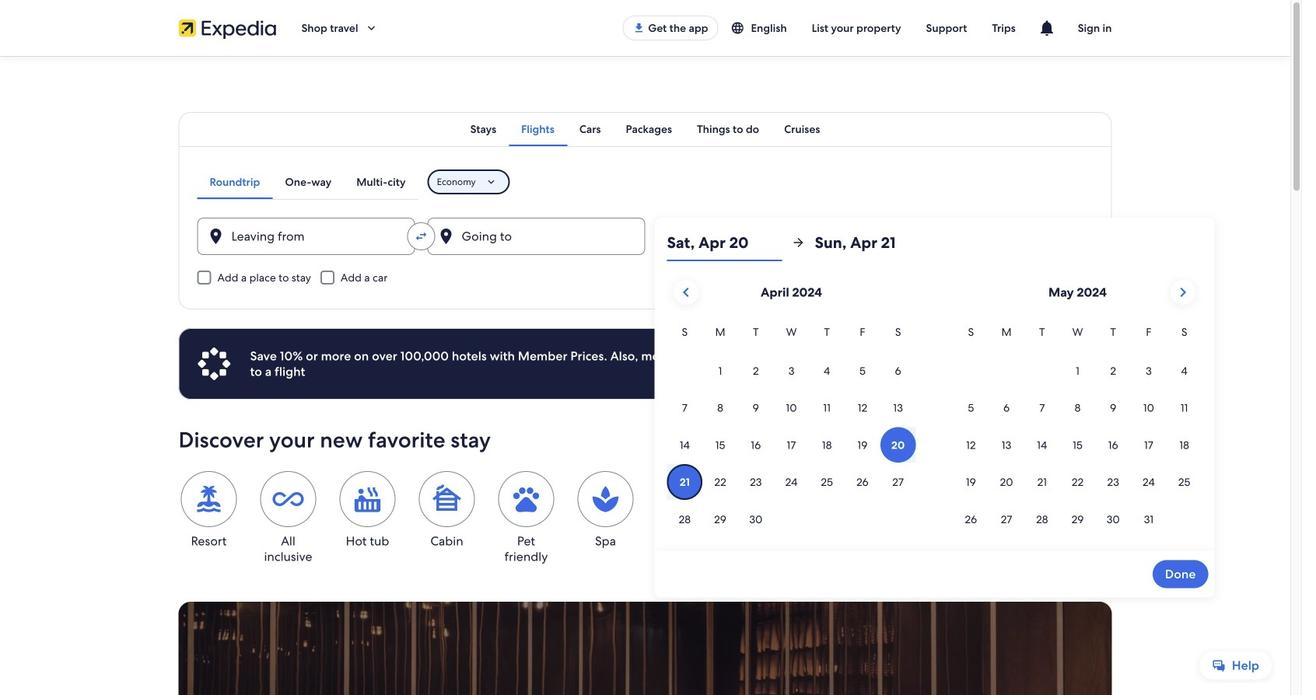 Task type: locate. For each thing, give the bounding box(es) containing it.
may 2024 element
[[954, 324, 1203, 539]]

next month image
[[1174, 283, 1193, 302]]

main content
[[0, 56, 1291, 696]]

communication center icon image
[[1038, 19, 1057, 37]]

download the app button image
[[633, 22, 645, 34]]

swap origin and destination values image
[[414, 230, 428, 244]]

0 vertical spatial tab list
[[179, 112, 1112, 146]]

application
[[667, 274, 1203, 539]]

tab list
[[179, 112, 1112, 146], [197, 165, 418, 199]]



Task type: describe. For each thing, give the bounding box(es) containing it.
previous month image
[[677, 283, 696, 302]]

trailing image
[[365, 21, 379, 35]]

1 vertical spatial tab list
[[197, 165, 418, 199]]

april 2024 element
[[667, 324, 916, 539]]

small image
[[731, 21, 751, 35]]

directional image
[[792, 236, 806, 250]]

expedia logo image
[[179, 17, 277, 39]]



Task type: vqa. For each thing, say whether or not it's contained in the screenshot.
Flight added ADDED
no



